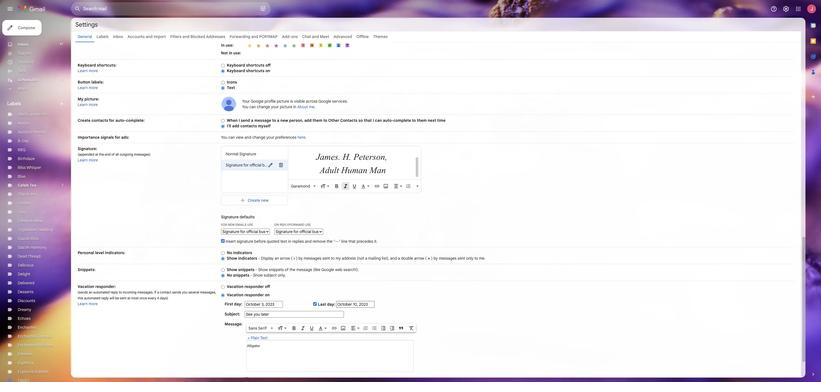 Task type: vqa. For each thing, say whether or not it's contained in the screenshot.
Day
yes



Task type: locate. For each thing, give the bounding box(es) containing it.
1
[[62, 78, 63, 82]]

sent link
[[18, 69, 26, 74]]

sent inside vacation responder: (sends an automated reply to incoming messages. if a contact sends you several messages, this automated reply will be sent at most once every 4 days) learn more
[[120, 296, 126, 300]]

bulleted list ‪(⌘⇧8)‬ image
[[372, 325, 377, 331]]

creative ideas link
[[18, 218, 43, 223]]

you down the your
[[242, 104, 248, 109]]

- for show subject only.
[[250, 273, 252, 278]]

1 vertical spatial formatting options toolbar
[[247, 324, 416, 332]]

1 learn from the top
[[78, 68, 88, 73]]

2 arrow from the left
[[414, 256, 424, 261]]

more for labels:
[[89, 85, 98, 90]]

inbox link up starred at the left top of the page
[[18, 42, 28, 47]]

filters and blocked addresses link
[[170, 34, 225, 39]]

of up only.
[[285, 267, 289, 272]]

0 vertical spatial bliss
[[18, 165, 26, 170]]

Show indicators radio
[[221, 257, 225, 261]]

you inside vacation responder: (sends an automated reply to incoming messages. if a contact sends you several messages, this automated reply will be sent at most once every 4 days) learn more
[[182, 290, 188, 294]]

0 horizontal spatial you
[[221, 135, 227, 140]]

›
[[294, 256, 295, 261]]

I'll add contacts myself radio
[[221, 124, 225, 128]]

- for display an arrow (
[[258, 256, 260, 261]]

1 horizontal spatial add
[[304, 118, 312, 123]]

2 learn from the top
[[78, 85, 88, 90]]

0 vertical spatial at
[[95, 152, 98, 156]]

more for shortcuts:
[[89, 68, 98, 73]]

1 euphoria from the top
[[18, 360, 33, 365]]

numbered list ‪(⌘⇧7)‬ image left more formatting options image at the right top
[[406, 183, 411, 189]]

numbered list ‪(⌘⇧7)‬ image left bulleted list ‪(⌘⇧8)‬ icon
[[363, 325, 369, 331]]

italic ‪(⌘i)‬ image
[[343, 183, 348, 189], [300, 325, 306, 331]]

vacation responder: (sends an automated reply to incoming messages. if a contact sends you several messages, this automated reply will be sent at most once every 4 days) learn more
[[78, 284, 216, 306]]

create inside create new "button"
[[248, 198, 260, 203]]

2 use from the left
[[305, 223, 311, 227]]

keyboard
[[78, 63, 96, 68], [227, 63, 245, 68], [227, 68, 245, 73]]

shortcuts up "keyboard shortcuts on"
[[246, 63, 264, 68]]

1 vertical spatial an
[[89, 290, 92, 294]]

None search field
[[71, 2, 271, 16]]

enchanted whispers
[[18, 343, 54, 348]]

1 use from the left
[[247, 223, 253, 227]]

0 vertical spatial responder
[[245, 284, 264, 289]]

you down i'll add contacts myself option
[[221, 135, 227, 140]]

a right if
[[157, 290, 159, 294]]

2 enchanted from the top
[[18, 334, 37, 339]]

bold ‪(⌘b)‬ image
[[334, 183, 340, 189]]

every
[[148, 296, 156, 300]]

delight
[[18, 272, 30, 277]]

learn down "this"
[[78, 301, 88, 306]]

0 horizontal spatial by
[[299, 256, 303, 261]]

defaults
[[240, 214, 255, 219]]

add right person,
[[304, 118, 312, 123]]

.
[[314, 104, 315, 109], [306, 135, 307, 140]]

messages up "(like"
[[304, 256, 322, 261]]

0 vertical spatial off
[[265, 63, 271, 68]]

0 horizontal spatial day:
[[234, 302, 242, 307]]

on for keyboard shortcuts on
[[265, 68, 270, 73]]

. inside your google profile picture is visible across google services. you can change your picture in about me .
[[314, 104, 315, 109]]

numbered list ‪(⌘⇧7)‬ image
[[406, 183, 411, 189], [363, 325, 369, 331]]

sent
[[323, 256, 330, 261], [458, 256, 465, 261], [120, 296, 126, 300]]

vacation
[[78, 284, 94, 289], [227, 284, 244, 289], [227, 292, 244, 297]]

0 horizontal spatial i
[[239, 118, 240, 123]]

and left pop/imap
[[251, 34, 258, 39]]

Signature text field
[[292, 137, 419, 177]]

) right "›"
[[296, 256, 298, 261]]

1 responder from the top
[[245, 284, 264, 289]]

0 vertical spatial an
[[275, 256, 279, 261]]

text
[[280, 239, 287, 244]]

- up no snippets - show subject only. on the left of the page
[[256, 267, 257, 272]]

0 horizontal spatial insert image image
[[341, 325, 346, 331]]

my
[[336, 256, 341, 261]]

0 vertical spatial use:
[[226, 43, 234, 48]]

snippets up vacation responder off
[[233, 273, 249, 278]]

0 horizontal spatial inbox link
[[18, 42, 28, 47]]

0 horizontal spatial new
[[261, 198, 269, 203]]

level
[[95, 250, 104, 255]]

2 auto- from the left
[[383, 118, 394, 123]]

off up "keyboard shortcuts on"
[[265, 63, 271, 68]]

formatting options toolbar containing sans serif
[[247, 324, 416, 332]]

1 learn more link from the top
[[78, 68, 98, 73]]

enchanted link
[[18, 325, 37, 330]]

1 horizontal spatial new
[[280, 118, 288, 123]]

more down labels:
[[89, 85, 98, 90]]

euphoria bubbles link
[[18, 369, 49, 374]]

link ‪(⌘k)‬ image for sans serif
[[332, 325, 337, 331]]

off down subject
[[265, 284, 270, 289]]

here link
[[298, 135, 306, 140]]

to down profile
[[272, 118, 276, 123]]

formatting options toolbar down the human
[[289, 183, 421, 189]]

5 more from the top
[[89, 301, 98, 306]]

delicious link
[[18, 263, 34, 268]]

2 more from the top
[[89, 85, 98, 90]]

james.
[[316, 152, 341, 162]]

notifs
[[37, 112, 47, 117]]

link ‪(⌘k)‬ image
[[374, 183, 380, 189], [332, 325, 337, 331]]

more inside keyboard shortcuts: learn more
[[89, 68, 98, 73]]

use right reply/forward
[[305, 223, 311, 227]]

of left all
[[111, 152, 115, 156]]

0 horizontal spatial .
[[306, 135, 307, 140]]

1 horizontal spatial create
[[248, 198, 260, 203]]

indicators for no
[[233, 250, 252, 255]]

1 horizontal spatial day:
[[327, 302, 335, 307]]

can down the your
[[249, 104, 256, 109]]

1 shortcuts from the top
[[246, 63, 264, 68]]

Vacation responder off radio
[[221, 285, 225, 289]]

at down incoming at the left of page
[[127, 296, 130, 300]]

1 aurora from the top
[[18, 121, 30, 126]]

echoes
[[18, 316, 31, 321]]

bliss down crystalline dewdrop on the left of the page
[[31, 236, 39, 241]]

1 auto- from the left
[[115, 118, 126, 123]]

1 vertical spatial indicators
[[238, 256, 257, 261]]

forwarding and pop/imap link
[[230, 34, 278, 39]]

general
[[78, 34, 92, 39]]

aurora for aurora ethereal
[[18, 130, 30, 135]]

change down myself
[[252, 135, 265, 140]]

- up vacation responder off
[[250, 273, 252, 278]]

day:
[[234, 302, 242, 307], [327, 302, 335, 307]]

more up labels:
[[89, 68, 98, 73]]

1 horizontal spatial use
[[305, 223, 311, 227]]

2 vertical spatial enchanted
[[18, 343, 37, 348]]

gmail image
[[18, 3, 48, 14]]

picture down is
[[280, 104, 292, 109]]

1 vertical spatial labels
[[7, 101, 21, 107]]

1 vertical spatial on
[[265, 292, 270, 297]]

0 vertical spatial shortcuts
[[246, 63, 264, 68]]

on for vacation responder on
[[265, 292, 270, 297]]

indicators for show
[[238, 256, 257, 261]]

link ‪(⌘k)‬ image right underline ‪(⌘u)‬ image
[[332, 325, 337, 331]]

4 learn more link from the top
[[78, 158, 98, 163]]

sent right "be"
[[120, 296, 126, 300]]

1 vertical spatial inbox
[[18, 42, 28, 47]]

1 vertical spatial insert image image
[[341, 325, 346, 331]]

to inside vacation responder: (sends an automated reply to incoming messages. if a contact sends you several messages, this automated reply will be sent at most once every 4 days) learn more
[[119, 290, 122, 294]]

bbq link
[[18, 147, 26, 152]]

1 horizontal spatial (
[[425, 256, 427, 261]]

if
[[154, 290, 156, 294]]

snippets for show snippets of the message (like google web search!).
[[238, 267, 255, 272]]

1 vertical spatial bliss
[[31, 236, 39, 241]]

0 vertical spatial insert image image
[[383, 183, 389, 189]]

message up myself
[[254, 118, 271, 123]]

insert image image for garamond
[[383, 183, 389, 189]]

b-day link
[[18, 138, 29, 143]]

euphoria down euphoria link
[[18, 369, 33, 374]]

chat and meet
[[302, 34, 329, 39]]

the
[[285, 27, 291, 32]]

insert image image down man
[[383, 183, 389, 189]]

create for create new
[[248, 198, 260, 203]]

vacation right vacation responder off option
[[227, 284, 244, 289]]

learn down button on the top
[[78, 85, 88, 90]]

0 vertical spatial inbox
[[113, 34, 123, 39]]

link ‪(⌘k)‬ image for garamond
[[374, 183, 380, 189]]

signature: (appended at the end of all outgoing messages) learn more
[[78, 146, 150, 163]]

dead thread
[[18, 254, 40, 259]]

enchanted for "enchanted" link
[[18, 325, 37, 330]]

more inside button labels: learn more
[[89, 85, 98, 90]]

message:
[[225, 322, 243, 327]]

learn inside vacation responder: (sends an automated reply to incoming messages. if a contact sends you several messages, this automated reply will be sent at most once every 4 days) learn more
[[78, 301, 88, 306]]

crystalline dewdrop link
[[18, 227, 53, 232]]

the inside signature: (appended at the end of all outgoing messages) learn more
[[99, 152, 104, 156]]

mailing
[[368, 256, 381, 261]]

1 horizontal spatial italic ‪(⌘i)‬ image
[[343, 183, 348, 189]]

vacation responder on
[[227, 292, 270, 297]]

1 vertical spatial enchanted
[[18, 334, 37, 339]]

automated down (sends
[[84, 296, 100, 300]]

search,
[[470, 27, 483, 32]]

signature up new
[[221, 214, 239, 219]]

1 vertical spatial add
[[232, 123, 239, 128]]

0 vertical spatial you
[[242, 104, 248, 109]]

signals
[[101, 135, 114, 140]]

of inside signature: (appended at the end of all outgoing messages) learn more
[[111, 152, 115, 156]]

no right no snippets option
[[227, 273, 232, 278]]

3 learn from the top
[[78, 102, 88, 107]]

0 horizontal spatial labels
[[7, 101, 21, 107]]

in
[[221, 43, 225, 48]]

shortcuts for off
[[246, 63, 264, 68]]

by right "›"
[[299, 256, 303, 261]]

2 responder from the top
[[245, 292, 264, 297]]

0 horizontal spatial reply
[[101, 296, 109, 300]]

1 vertical spatial numbered list ‪(⌘⇧7)‬ image
[[363, 325, 369, 331]]

day: for first day:
[[234, 302, 242, 307]]

vacation inside vacation responder: (sends an automated reply to incoming messages. if a contact sends you several messages, this automated reply will be sent at most once every 4 days) learn more
[[78, 284, 94, 289]]

shortcuts down keyboard shortcuts off
[[246, 68, 264, 73]]

1 horizontal spatial i
[[373, 118, 374, 123]]

underline ‪(⌘u)‬ image
[[309, 326, 315, 331]]

1 vertical spatial new
[[261, 198, 269, 203]]

successively.
[[392, 27, 415, 32]]

learn inside my picture: learn more
[[78, 102, 88, 107]]

human
[[341, 165, 367, 175]]

2 vertical spatial signature
[[221, 214, 239, 219]]

more formatting options image
[[415, 183, 420, 189]]

1 horizontal spatial reply
[[111, 290, 118, 294]]

tab list
[[806, 18, 821, 362]]

2 vertical spatial of
[[285, 267, 289, 272]]

contact
[[160, 290, 171, 294]]

2 shortcuts from the top
[[246, 68, 264, 73]]

indicators down signature
[[233, 250, 252, 255]]

aurora down aurora link
[[18, 130, 30, 135]]

display
[[261, 256, 274, 261]]

create new button
[[221, 195, 288, 205]]

1 vertical spatial automated
[[84, 296, 100, 300]]

the up meet
[[324, 27, 330, 32]]

learn inside keyboard shortcuts: learn more
[[78, 68, 88, 73]]

message left "(like"
[[296, 267, 312, 272]]

dead
[[18, 254, 27, 259]]

can left view
[[228, 135, 235, 140]]

more down responder:
[[89, 301, 98, 306]]

enchanted tranquil
[[18, 334, 52, 339]]

signature
[[239, 151, 256, 156], [226, 163, 243, 168], [221, 214, 239, 219]]

1 enchanted from the top
[[18, 325, 37, 330]]

inbox inside labels navigation
[[18, 42, 28, 47]]

0 horizontal spatial will
[[110, 296, 114, 300]]

(sends
[[78, 290, 88, 294]]

of for signature: (appended at the end of all outgoing messages) learn more
[[111, 152, 115, 156]]

day: for last day:
[[327, 302, 335, 307]]

of
[[449, 27, 452, 32], [111, 152, 115, 156], [285, 267, 289, 272]]

on
[[274, 223, 279, 227]]

1 horizontal spatial sent
[[323, 256, 330, 261]]

No indicators radio
[[221, 251, 225, 255]]

2 aurora from the top
[[18, 130, 30, 135]]

2 horizontal spatial can
[[375, 118, 382, 123]]

0 vertical spatial of
[[449, 27, 452, 32]]

sans
[[248, 326, 257, 331]]

for right 'star'
[[464, 27, 469, 32]]

inbox link right labels link
[[113, 34, 123, 39]]

Text radio
[[221, 86, 225, 90]]

change
[[257, 104, 270, 109], [252, 135, 265, 140]]

in right not
[[229, 50, 232, 55]]

formatting options toolbar
[[289, 183, 421, 189], [247, 324, 416, 332]]

dead thread link
[[18, 254, 40, 259]]

italic ‪(⌘i)‬ image for garamond
[[343, 183, 348, 189]]

0 vertical spatial numbered list ‪(⌘⇧7)‬ image
[[406, 183, 411, 189]]

0 horizontal spatial bliss
[[18, 165, 26, 170]]

a left person,
[[277, 118, 279, 123]]

auto- right so
[[383, 118, 394, 123]]

3 more from the top
[[89, 102, 98, 107]]

1 horizontal spatial auto-
[[383, 118, 394, 123]]

inbox right labels link
[[113, 34, 123, 39]]

keyboard for keyboard shortcuts: learn more
[[78, 63, 96, 68]]

insert image image for sans serif
[[341, 325, 346, 331]]

new inside "button"
[[261, 198, 269, 203]]

support image
[[771, 6, 777, 12]]

2 ) from the left
[[431, 256, 433, 261]]

1 horizontal spatial message
[[296, 267, 312, 272]]

birthdaze
[[18, 156, 35, 161]]

0 horizontal spatial can
[[228, 135, 235, 140]]

stars
[[292, 27, 301, 32]]

indicators:
[[105, 250, 125, 255]]

1 horizontal spatial messages
[[439, 256, 457, 261]]

snippets up no snippets - show subject only. on the left of the page
[[238, 267, 255, 272]]

signature down "normal" on the top left
[[226, 163, 243, 168]]

name
[[438, 27, 448, 32]]

1 vertical spatial shortcuts
[[246, 68, 264, 73]]

0 horizontal spatial an
[[89, 290, 92, 294]]

learn up button on the top
[[78, 68, 88, 73]]

formatting options toolbar down last day:
[[247, 324, 416, 332]]

1 horizontal spatial you
[[376, 27, 382, 32]]

2 horizontal spatial of
[[449, 27, 452, 32]]

use:
[[226, 43, 234, 48], [233, 50, 241, 55]]

0 vertical spatial automated
[[93, 290, 110, 294]]

themes link
[[373, 34, 388, 39]]

Subject text field
[[245, 311, 344, 318]]

learn more link
[[78, 68, 98, 73], [78, 85, 98, 90], [78, 102, 98, 107], [78, 158, 98, 163], [78, 301, 98, 306]]

1 horizontal spatial bliss
[[31, 236, 39, 241]]

0 horizontal spatial them
[[313, 118, 322, 123]]

your inside your google profile picture is visible across google services. you can change your picture in about me .
[[271, 104, 279, 109]]

snippets for show subject only.
[[233, 273, 249, 278]]

automated
[[93, 290, 110, 294], [84, 296, 100, 300]]

by right »
[[434, 256, 438, 261]]

1 ( from the left
[[291, 256, 293, 261]]

will up chat
[[302, 27, 307, 32]]

1 horizontal spatial insert image image
[[383, 183, 389, 189]]

italic ‪(⌘i)‬ image right bold ‪(⌘b)‬ icon
[[300, 325, 306, 331]]

vacation up first day:
[[227, 292, 244, 297]]

2 learn more link from the top
[[78, 85, 98, 90]]

1 more from the top
[[89, 68, 98, 73]]

0 vertical spatial on
[[265, 68, 270, 73]]

insert image image down the "last day:" text box
[[341, 325, 346, 331]]

0 horizontal spatial arrow
[[280, 256, 290, 261]]

normal signature
[[226, 151, 256, 156]]

the down "›"
[[290, 267, 295, 272]]

in inside your google profile picture is visible across google services. you can change your picture in about me .
[[293, 104, 296, 109]]

1 no from the top
[[227, 250, 232, 255]]

a left double
[[398, 256, 400, 261]]

keyboard for keyboard shortcuts on
[[227, 68, 245, 73]]

show right show snippets radio
[[227, 267, 237, 272]]

0 vertical spatial formatting options toolbar
[[289, 183, 421, 189]]

3 enchanted from the top
[[18, 343, 37, 348]]

2 by from the left
[[434, 256, 438, 261]]

0 vertical spatial no
[[227, 250, 232, 255]]

1 vertical spatial of
[[111, 152, 115, 156]]

and down rotate
[[312, 34, 319, 39]]

0 vertical spatial labels
[[97, 34, 109, 39]]

a up i'll add contacts myself
[[251, 118, 253, 123]]

your
[[242, 99, 250, 104]]

0 vertical spatial change
[[257, 104, 270, 109]]

1 horizontal spatial at
[[127, 296, 130, 300]]

4 learn from the top
[[78, 158, 88, 163]]

more inside my picture: learn more
[[89, 102, 98, 107]]

4 more from the top
[[89, 158, 98, 163]]

celeb tea
[[18, 183, 36, 188]]

dazzle
[[18, 236, 30, 241], [18, 245, 30, 250]]

3 learn more link from the top
[[78, 102, 98, 107]]

bliss whisper link
[[18, 165, 41, 170]]

enchanted for enchanted whispers
[[18, 343, 37, 348]]

None checkbox
[[221, 239, 225, 243]]

- for show snippets of the message (like google web search!).
[[256, 267, 257, 272]]

Keyboard shortcuts on radio
[[221, 69, 225, 73]]

use: right in
[[226, 43, 234, 48]]

No snippets radio
[[221, 274, 225, 278]]

that right line
[[349, 239, 356, 244]]

picture image
[[221, 96, 237, 112]]

main menu image
[[7, 6, 13, 12]]

1 dazzle from the top
[[18, 236, 30, 241]]

1 horizontal spatial by
[[434, 256, 438, 261]]

2 euphoria from the top
[[18, 369, 33, 374]]

order
[[331, 27, 340, 32]]

off for vacation responder off
[[265, 284, 270, 289]]

First day: text field
[[245, 301, 283, 308]]

Search mail text field
[[83, 6, 244, 12]]

keyboard inside keyboard shortcuts: learn more
[[78, 63, 96, 68]]

learn more link for keyboard
[[78, 68, 98, 73]]

of right name
[[449, 27, 452, 32]]

contacts down "send"
[[240, 123, 257, 128]]

you right sends
[[182, 290, 188, 294]]

enchanted down the echoes
[[18, 325, 37, 330]]

1 vertical spatial responder
[[245, 292, 264, 297]]

2 no from the top
[[227, 273, 232, 278]]

them left next
[[417, 118, 427, 123]]

1 vertical spatial you
[[221, 135, 227, 140]]

0 vertical spatial can
[[249, 104, 256, 109]]

1 vertical spatial use:
[[233, 50, 241, 55]]

once
[[140, 296, 147, 300]]

0 horizontal spatial contacts
[[91, 118, 108, 123]]

on down keyboard shortcuts off
[[265, 68, 270, 73]]

dazzle down crystalline
[[18, 236, 30, 241]]

auto- up ads:
[[115, 118, 126, 123]]

Vacation responder text field
[[247, 343, 414, 369]]

euphoria for euphoria link
[[18, 360, 33, 365]]

0 vertical spatial indicators
[[233, 250, 252, 255]]

5 learn from the top
[[78, 301, 88, 306]]

1 vertical spatial contacts
[[240, 123, 257, 128]]

labels inside navigation
[[7, 101, 21, 107]]

learn more link for my
[[78, 102, 98, 107]]

rotate
[[308, 27, 319, 32]]

0 vertical spatial you
[[376, 27, 382, 32]]

insert image image
[[383, 183, 389, 189], [341, 325, 346, 331]]

and right "alerts"
[[29, 112, 36, 117]]

learn down my
[[78, 102, 88, 107]]

crystalline dewdrop
[[18, 227, 53, 232]]

1 them from the left
[[313, 118, 322, 123]]

you
[[242, 104, 248, 109], [221, 135, 227, 140]]

starred
[[18, 51, 31, 56]]

learn inside button labels: learn more
[[78, 85, 88, 90]]

change inside your google profile picture is visible across google services. you can change your picture in about me .
[[257, 104, 270, 109]]

0 vertical spatial dazzle
[[18, 236, 30, 241]]

on up first day: text field
[[265, 292, 270, 297]]

signature for for
[[226, 163, 243, 168]]

last day:
[[318, 302, 335, 307]]

keyboard up button on the top
[[78, 63, 96, 68]]

aurora for aurora link
[[18, 121, 30, 126]]

visible
[[294, 99, 305, 104]]

indent more ‪(⌘])‬ image
[[390, 325, 395, 331]]

on
[[265, 68, 270, 73], [265, 292, 270, 297]]

b-
[[18, 138, 22, 143]]

day: right first
[[234, 302, 242, 307]]

0 horizontal spatial message
[[254, 118, 271, 123]]

at right (appended
[[95, 152, 98, 156]]

responder
[[245, 284, 264, 289], [245, 292, 264, 297]]

for new emails use
[[221, 223, 253, 227]]

in down visible
[[293, 104, 296, 109]]

learn for my
[[78, 102, 88, 107]]

0 vertical spatial link ‪(⌘k)‬ image
[[374, 183, 380, 189]]

keyboard up icons
[[227, 68, 245, 73]]

and right the list),
[[390, 256, 397, 261]]

0 vertical spatial inbox link
[[113, 34, 123, 39]]

create
[[78, 118, 90, 123], [248, 198, 260, 203]]

1 vertical spatial link ‪(⌘k)‬ image
[[332, 325, 337, 331]]

themes
[[373, 34, 388, 39]]

you up themes link
[[376, 27, 382, 32]]

1 horizontal spatial link ‪(⌘k)‬ image
[[374, 183, 380, 189]]

2 dazzle from the top
[[18, 245, 30, 250]]

picture:
[[84, 97, 99, 102]]

day: right last
[[327, 302, 335, 307]]

and inside labels navigation
[[29, 112, 36, 117]]

view
[[236, 135, 244, 140]]

i left "send"
[[239, 118, 240, 123]]

0 vertical spatial that
[[364, 118, 372, 123]]

responder down vacation responder off
[[245, 292, 264, 297]]

the left end
[[99, 152, 104, 156]]

learn more link down (appended
[[78, 158, 98, 163]]

1 vertical spatial .
[[306, 135, 307, 140]]

more inside vacation responder: (sends an automated reply to incoming messages. if a contact sends you several messages, this automated reply will be sent at most once every 4 days) learn more
[[89, 301, 98, 306]]

several
[[188, 290, 199, 294]]

numbered list ‪(⌘⇧7)‬ image for garamond
[[406, 183, 411, 189]]



Task type: describe. For each thing, give the bounding box(es) containing it.
you inside your google profile picture is visible across google services. you can change your picture in about me .
[[242, 104, 248, 109]]

time
[[437, 118, 446, 123]]

1 vertical spatial change
[[252, 135, 265, 140]]

formatting options toolbar containing garamond
[[289, 183, 421, 189]]

"
[[339, 239, 340, 244]]

the right learn
[[431, 27, 437, 32]]

responder for off
[[245, 284, 264, 289]]

euphoria for euphoria bubbles
[[18, 369, 33, 374]]

google right across
[[319, 99, 331, 104]]

and right replies
[[305, 239, 312, 244]]

create for create contacts for auto-complete:
[[78, 118, 90, 123]]

0 vertical spatial signature
[[239, 151, 256, 156]]

keyboard for keyboard shortcuts off
[[227, 63, 245, 68]]

signature for defaults
[[221, 214, 239, 219]]

icons
[[227, 80, 237, 85]]

2 them from the left
[[417, 118, 427, 123]]

0 horizontal spatial add
[[232, 123, 239, 128]]

of for show snippets - show snippets of the message (like google web search!).
[[285, 267, 289, 272]]

Show snippets radio
[[221, 268, 225, 272]]

to right complete
[[412, 118, 416, 123]]

your google profile picture is visible across google services. you can change your picture in about me .
[[242, 99, 348, 109]]

ins
[[31, 192, 36, 197]]

settings image
[[783, 6, 790, 12]]

labels for labels link
[[97, 34, 109, 39]]

will inside vacation responder: (sends an automated reply to incoming messages. if a contact sends you several messages, this automated reply will be sent at most once every 4 days) learn more
[[110, 296, 114, 300]]

1 arrow from the left
[[280, 256, 290, 261]]

1 vertical spatial picture
[[280, 104, 292, 109]]

2
[[61, 183, 63, 187]]

an inside vacation responder: (sends an automated reply to incoming messages. if a contact sends you several messages, this automated reply will be sent at most once every 4 days) learn more
[[89, 290, 92, 294]]

more inside signature: (appended at the end of all outgoing messages) learn more
[[89, 158, 98, 163]]

only
[[466, 256, 474, 261]]

0 vertical spatial contacts
[[91, 118, 108, 123]]

h.
[[343, 152, 351, 162]]

learn for button
[[78, 85, 88, 90]]

enchanted tranquil link
[[18, 334, 52, 339]]

When I send a message to a new person, add them to Other Contacts so that I can auto-complete to them next time radio
[[221, 119, 225, 123]]

Icons radio
[[221, 80, 225, 85]]

to left the me.
[[475, 256, 478, 261]]

1 horizontal spatial that
[[364, 118, 372, 123]]

0 vertical spatial add
[[304, 118, 312, 123]]

contacts
[[340, 118, 358, 123]]

can inside your google profile picture is visible across google services. you can change your picture in about me .
[[249, 104, 256, 109]]

image.
[[532, 27, 544, 32]]

Vacation responder on radio
[[221, 293, 225, 297]]

google right the your
[[251, 99, 264, 104]]

precedes
[[357, 239, 373, 244]]

show up no snippets - show subject only. on the left of the page
[[258, 267, 268, 272]]

chat and meet link
[[302, 34, 329, 39]]

remove
[[313, 239, 326, 244]]

enchanted for enchanted tranquil
[[18, 334, 37, 339]]

no for no snippets - show subject only.
[[227, 273, 232, 278]]

and right view
[[245, 135, 251, 140]]

new
[[228, 223, 235, 227]]

snoozed
[[18, 60, 33, 65]]

me.
[[479, 256, 486, 261]]

0 vertical spatial will
[[302, 27, 307, 32]]

inbox for bottommost inbox link
[[18, 42, 28, 47]]

underline ‪(⌘u)‬ image
[[352, 184, 357, 189]]

2 ( from the left
[[425, 256, 427, 261]]

so
[[359, 118, 363, 123]]

below
[[354, 27, 364, 32]]

add-
[[282, 34, 291, 39]]

the stars will rotate in the order shown below when you click successively. to learn the name of a star for search, hover your mouse over the image.
[[283, 27, 544, 32]]

when
[[365, 27, 375, 32]]

aurora ethereal link
[[18, 130, 45, 135]]

1 vertical spatial ethereal
[[18, 352, 32, 357]]

and left import
[[146, 34, 153, 39]]

labels navigation
[[0, 18, 71, 382]]

a right (not
[[365, 256, 367, 261]]

off for keyboard shortcuts off
[[265, 63, 271, 68]]

tea
[[30, 183, 36, 188]]

ideas
[[33, 218, 43, 223]]

show left subject
[[253, 273, 263, 278]]

1 messages from the left
[[304, 256, 322, 261]]

2 vertical spatial can
[[228, 135, 235, 140]]

at inside vacation responder: (sends an automated reply to incoming messages. if a contact sends you several messages, this automated reply will be sent at most once every 4 days) learn more
[[127, 296, 130, 300]]

euphoria bubbles
[[18, 369, 49, 374]]

create new
[[248, 198, 269, 203]]

1 vertical spatial can
[[375, 118, 382, 123]]

to left my
[[331, 256, 335, 261]]

a inside vacation responder: (sends an automated reply to incoming messages. if a contact sends you several messages, this automated reply will be sent at most once every 4 days) learn more
[[157, 290, 159, 294]]

Keyboard shortcuts off radio
[[221, 63, 225, 68]]

no indicators
[[227, 250, 252, 255]]

accounts
[[128, 34, 145, 39]]

garamond
[[291, 184, 310, 189]]

peterson,
[[354, 152, 387, 162]]

0 vertical spatial picture
[[277, 99, 289, 104]]

snippets up only.
[[269, 267, 284, 272]]

vacation for vacation responder: (sends an automated reply to incoming messages. if a contact sends you several messages, this automated reply will be sent at most once every 4 days) learn more
[[78, 284, 94, 289]]

learn for keyboard
[[78, 68, 88, 73]]

advanced search options image
[[257, 3, 269, 14]]

numbered list ‪(⌘⇧7)‬ image for sans serif
[[363, 325, 369, 331]]

days)
[[160, 296, 168, 300]]

1 i from the left
[[239, 118, 240, 123]]

italic ‪(⌘i)‬ image for sans serif
[[300, 325, 306, 331]]

(not
[[357, 256, 364, 261]]

show right show indicators option
[[227, 256, 237, 261]]

desserts
[[18, 289, 33, 294]]

enchanted whispers link
[[18, 343, 54, 348]]

sent
[[18, 69, 26, 74]]

vacation for vacation responder off
[[227, 284, 244, 289]]

for left ads:
[[115, 135, 120, 140]]

end
[[105, 152, 111, 156]]

chores
[[18, 201, 30, 206]]

not in use:
[[221, 50, 241, 55]]

indent less ‪(⌘[)‬ image
[[381, 325, 386, 331]]

check-ins link
[[18, 192, 36, 197]]

personal level indicators:
[[78, 250, 125, 255]]

at inside signature: (appended at the end of all outgoing messages) learn more
[[95, 152, 98, 156]]

it.
[[374, 239, 378, 244]]

0 vertical spatial ethereal
[[31, 130, 45, 135]]

delivered link
[[18, 281, 34, 285]]

vacation for vacation responder on
[[227, 292, 244, 297]]

celeb
[[18, 183, 29, 188]]

aurora ethereal
[[18, 130, 45, 135]]

for up the signals
[[109, 118, 114, 123]]

the right over
[[525, 27, 531, 32]]

(like
[[313, 267, 321, 272]]

sans serif option
[[247, 325, 270, 331]]

search mail image
[[73, 4, 83, 14]]

scheduled link
[[18, 77, 38, 82]]

labels heading
[[7, 101, 59, 107]]

accounts and import link
[[128, 34, 166, 39]]

star
[[456, 27, 463, 32]]

import
[[154, 34, 166, 39]]

alerts and notifs
[[18, 112, 47, 117]]

the left "-
[[327, 239, 333, 244]]

labels for labels heading
[[7, 101, 21, 107]]

here
[[298, 135, 306, 140]]

bliss whisper
[[18, 165, 41, 170]]

i'll
[[227, 123, 231, 128]]

1 by from the left
[[299, 256, 303, 261]]

celeb tea link
[[18, 183, 36, 188]]

dazzle for dazzle bliss
[[18, 236, 30, 241]]

insert signature before quoted text in replies and remove the "--" line that precedes it.
[[225, 239, 378, 244]]

0 vertical spatial message
[[254, 118, 271, 123]]

crystalline
[[18, 227, 36, 232]]

- left line
[[337, 239, 339, 244]]

Only send a response to people in my Contacts checkbox
[[245, 377, 248, 381]]

garamond option
[[290, 183, 312, 189]]

responder for on
[[245, 292, 264, 297]]

more for picture:
[[89, 102, 98, 107]]

alerts
[[18, 112, 28, 117]]

inbox for rightmost inbox link
[[113, 34, 123, 39]]

1 horizontal spatial inbox link
[[113, 34, 123, 39]]

learn inside signature: (appended at the end of all outgoing messages) learn more
[[78, 158, 88, 163]]

0 horizontal spatial that
[[349, 239, 356, 244]]

Last day: text field
[[336, 301, 375, 308]]

1 horizontal spatial contacts
[[240, 123, 257, 128]]

about me link
[[297, 104, 314, 109]]

echoes link
[[18, 316, 31, 321]]

other
[[328, 118, 339, 123]]

1 vertical spatial inbox link
[[18, 42, 28, 47]]

alligator
[[247, 344, 260, 348]]

filters
[[170, 34, 182, 39]]

no for no indicators
[[227, 250, 232, 255]]

and right filters
[[183, 34, 190, 39]]

remove formatting ‪(⌘\)‬ image
[[409, 325, 414, 331]]

thread
[[28, 254, 40, 259]]

Last day: checkbox
[[313, 302, 317, 306]]

learn more link for button
[[78, 85, 98, 90]]

a left 'star'
[[453, 27, 455, 32]]

over
[[517, 27, 524, 32]]

offline
[[357, 34, 369, 39]]

birthdaze link
[[18, 156, 35, 161]]

my
[[78, 97, 83, 102]]

search!).
[[344, 267, 359, 272]]

dazzle for dazzle harmony
[[18, 245, 30, 250]]

labels:
[[91, 80, 104, 85]]

forwarding and pop/imap
[[230, 34, 278, 39]]

1 ) from the left
[[296, 256, 298, 261]]

0 vertical spatial your
[[495, 27, 503, 32]]

2 vertical spatial your
[[266, 135, 274, 140]]

1 vertical spatial message
[[296, 267, 312, 272]]

day
[[22, 138, 29, 143]]

compose button
[[2, 20, 42, 36]]

on reply/forward use
[[274, 223, 311, 227]]

in right text
[[288, 239, 291, 244]]

quote ‪(⌘⇧9)‬ image
[[399, 325, 404, 331]]

quoted
[[267, 239, 279, 244]]

blue
[[18, 174, 25, 179]]

dreamy
[[18, 307, 31, 312]]

google right "(like"
[[321, 267, 334, 272]]

adult
[[320, 165, 339, 175]]

button
[[78, 80, 90, 85]]

2 messages from the left
[[439, 256, 457, 261]]

(appended
[[78, 152, 94, 156]]

5 learn more link from the top
[[78, 301, 98, 306]]

to left other
[[323, 118, 327, 123]]

2 i from the left
[[373, 118, 374, 123]]

list),
[[382, 256, 389, 261]]

shortcuts for on
[[246, 68, 264, 73]]

0 vertical spatial reply
[[111, 290, 118, 294]]

for left the 'official'
[[244, 163, 249, 168]]

1 horizontal spatial an
[[275, 256, 279, 261]]

forwarding
[[230, 34, 250, 39]]

2 horizontal spatial sent
[[458, 256, 465, 261]]

in up meet
[[320, 27, 323, 32]]

keyboard shortcuts: learn more
[[78, 63, 116, 73]]

line
[[341, 239, 348, 244]]

bold ‪(⌘b)‬ image
[[291, 325, 297, 331]]

button labels: learn more
[[78, 80, 104, 90]]

double
[[401, 256, 413, 261]]



